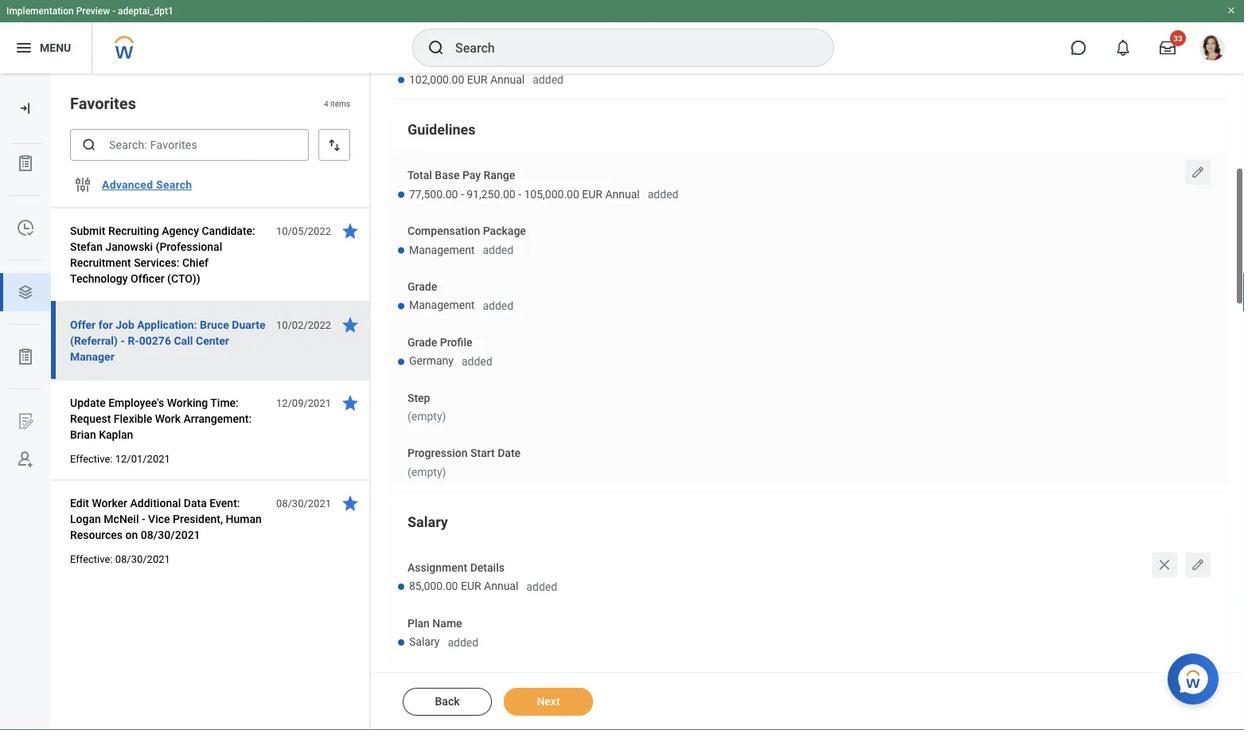 Task type: describe. For each thing, give the bounding box(es) containing it.
perspective image
[[16, 283, 35, 302]]

on
[[125, 528, 138, 541]]

91,250.00
[[467, 187, 516, 201]]

progression
[[408, 447, 468, 460]]

implementation
[[6, 6, 74, 17]]

base
[[435, 169, 460, 182]]

annual inside 77,500.00 - 91,250.00 - 105,000.00 eur annual added
[[605, 187, 640, 201]]

working
[[167, 396, 208, 409]]

eur inside 77,500.00 - 91,250.00 - 105,000.00 eur annual added
[[582, 187, 603, 201]]

management element for grade
[[409, 296, 475, 312]]

configure image
[[73, 175, 92, 194]]

sort image
[[326, 137, 342, 153]]

clock check image
[[16, 218, 35, 237]]

brian
[[70, 428, 96, 441]]

submit recruiting agency candidate: stefan janowski (professional recruitment services: chief technology officer (cto))
[[70, 224, 255, 285]]

update employee's working time: request flexible work arrangement: brian kaplan
[[70, 396, 252, 441]]

plan
[[408, 617, 430, 630]]

agency
[[162, 224, 199, 237]]

submit
[[70, 224, 106, 237]]

technology
[[70, 272, 128, 285]]

(empty) inside progression start date (empty)
[[408, 465, 446, 479]]

effective: 12/01/2021
[[70, 453, 170, 465]]

president,
[[173, 512, 223, 526]]

inbox large image
[[1160, 40, 1176, 56]]

justify image
[[14, 38, 33, 57]]

added inside germany added
[[462, 355, 493, 368]]

menu button
[[0, 22, 92, 73]]

10/02/2022
[[276, 319, 331, 331]]

2 vertical spatial 08/30/2021
[[115, 553, 170, 565]]

logan
[[70, 512, 101, 526]]

next
[[537, 695, 560, 708]]

star image for offer for job application: bruce duarte (referral) ‎- r-00276 call center manager
[[341, 315, 360, 334]]

effective: 08/30/2021
[[70, 553, 170, 565]]

package
[[483, 224, 526, 237]]

implementation preview -   adeptai_dpt1
[[6, 6, 173, 17]]

work
[[155, 412, 181, 425]]

star image
[[341, 494, 360, 513]]

added inside 77,500.00 - 91,250.00 - 105,000.00 eur annual added
[[648, 188, 679, 201]]

transformation import image
[[18, 100, 33, 116]]

start
[[471, 447, 495, 460]]

next button
[[504, 688, 593, 716]]

arrangement:
[[184, 412, 252, 425]]

favorites
[[70, 94, 136, 113]]

menu
[[40, 41, 71, 54]]

3 star image from the top
[[341, 393, 360, 412]]

recruitment
[[70, 256, 131, 269]]

33
[[1174, 33, 1183, 43]]

77,500.00
[[409, 187, 458, 201]]

management added for grade
[[409, 299, 514, 312]]

preview
[[76, 6, 110, 17]]

search
[[156, 178, 192, 191]]

advanced search button
[[96, 169, 198, 201]]

call
[[174, 334, 193, 347]]

item list element
[[51, 73, 371, 730]]

chief
[[182, 256, 209, 269]]

germany
[[409, 354, 454, 368]]

‎-
[[121, 334, 125, 347]]

items
[[330, 99, 350, 108]]

4 items
[[324, 99, 350, 108]]

grade for grade profile
[[408, 336, 437, 349]]

77,500.00 - 91,250.00 - 105,000.00 eur annual added
[[409, 187, 679, 201]]

search image
[[81, 137, 97, 153]]

application:
[[137, 318, 197, 331]]

management added for compensation package
[[409, 243, 514, 257]]

worker
[[92, 496, 127, 510]]

user plus image
[[16, 450, 35, 469]]

edit
[[70, 496, 89, 510]]

employee's
[[108, 396, 164, 409]]

guidelines
[[408, 121, 476, 138]]

star image for submit recruiting agency candidate: stefan janowski (professional recruitment services: chief technology officer (cto))
[[341, 221, 360, 240]]

data
[[184, 496, 207, 510]]

edit worker additional data event: logan mcneil - vice president, human resources on 08/30/2021
[[70, 496, 262, 541]]

0 vertical spatial 08/30/2021
[[276, 497, 331, 509]]

kaplan
[[99, 428, 133, 441]]

bruce
[[200, 318, 229, 331]]

Search: Favorites text field
[[70, 129, 309, 161]]

step
[[408, 391, 430, 404]]

assignment details element
[[398, 571, 557, 594]]

germany element
[[409, 351, 454, 368]]

notifications large image
[[1116, 40, 1131, 56]]

guidelines element
[[390, 106, 1229, 491]]

assignment
[[408, 561, 468, 574]]

resources
[[70, 528, 123, 541]]

eur for 102,000.00 eur annual added
[[467, 73, 488, 86]]

102,000.00 eur annual added
[[409, 73, 564, 86]]

total
[[408, 169, 432, 182]]

services:
[[134, 256, 179, 269]]

edit image
[[1190, 165, 1206, 180]]

flexible
[[114, 412, 152, 425]]

vice
[[148, 512, 170, 526]]

105,000.00
[[524, 187, 580, 201]]

step (empty)
[[408, 391, 446, 423]]

salary for salary
[[408, 513, 448, 530]]



Task type: locate. For each thing, give the bounding box(es) containing it.
menu banner
[[0, 0, 1245, 73]]

mcneil
[[104, 512, 139, 526]]

offer for job application: bruce duarte (referral) ‎- r-00276 call center manager
[[70, 318, 266, 363]]

1 vertical spatial annual
[[605, 187, 640, 201]]

star image right 10/05/2022
[[341, 221, 360, 240]]

advanced search
[[102, 178, 192, 191]]

- left 'vice'
[[142, 512, 145, 526]]

33 button
[[1151, 30, 1186, 65]]

profile
[[440, 336, 473, 349]]

added inside salary added
[[448, 636, 479, 649]]

annual down details
[[484, 580, 519, 593]]

star image
[[341, 221, 360, 240], [341, 315, 360, 334], [341, 393, 360, 412]]

r-
[[128, 334, 139, 347]]

salary added
[[409, 635, 479, 649]]

duarte
[[232, 318, 266, 331]]

compensation
[[408, 224, 480, 237]]

1 effective: from the top
[[70, 453, 113, 465]]

1 grade from the top
[[408, 280, 437, 293]]

request
[[70, 412, 111, 425]]

(cto))
[[167, 272, 200, 285]]

time:
[[210, 396, 239, 409]]

management element
[[409, 240, 475, 256], [409, 296, 475, 312]]

2 grade from the top
[[408, 336, 437, 349]]

2 management element from the top
[[409, 296, 475, 312]]

management for grade
[[409, 299, 475, 312]]

management element for compensation package
[[409, 240, 475, 256]]

10/05/2022
[[276, 225, 331, 237]]

-
[[112, 6, 116, 17], [461, 187, 464, 201], [518, 187, 522, 201], [142, 512, 145, 526]]

adeptai_dpt1
[[118, 6, 173, 17]]

eur inside 102,000.00 eur annual added
[[467, 73, 488, 86]]

eur inside 85,000.00 eur annual added
[[461, 580, 481, 593]]

12/09/2021
[[276, 397, 331, 409]]

1 management added from the top
[[409, 243, 514, 257]]

- inside edit worker additional data event: logan mcneil - vice president, human resources on 08/30/2021
[[142, 512, 145, 526]]

job
[[116, 318, 134, 331]]

offer for job application: bruce duarte (referral) ‎- r-00276 call center manager button
[[70, 315, 268, 366]]

management up grade profile
[[409, 299, 475, 312]]

0 vertical spatial salary
[[408, 513, 448, 530]]

back
[[435, 695, 460, 708]]

advanced
[[102, 178, 153, 191]]

salary element
[[390, 499, 1229, 730], [409, 632, 440, 649]]

- right preview
[[112, 6, 116, 17]]

edit image
[[1190, 557, 1206, 573]]

management element up grade profile
[[409, 296, 475, 312]]

added inside 102,000.00 eur annual added
[[533, 73, 564, 86]]

08/30/2021 down "on" on the bottom of the page
[[115, 553, 170, 565]]

0 vertical spatial grade
[[408, 280, 437, 293]]

recruiting
[[108, 224, 159, 237]]

germany added
[[409, 354, 493, 368]]

annual for 85,000.00 eur annual added
[[484, 580, 519, 593]]

102,000.00
[[409, 73, 464, 86]]

08/30/2021 inside edit worker additional data event: logan mcneil - vice president, human resources on 08/30/2021
[[141, 528, 200, 541]]

0 vertical spatial management
[[409, 243, 475, 256]]

0 vertical spatial management added
[[409, 243, 514, 257]]

added inside 85,000.00 eur annual added
[[527, 580, 557, 593]]

effective: for update employee's working time: request flexible work arrangement: brian kaplan
[[70, 453, 113, 465]]

management element down compensation
[[409, 240, 475, 256]]

grade for grade
[[408, 280, 437, 293]]

annual inside 102,000.00 eur annual added
[[490, 73, 525, 86]]

77,500.00 - 91,250.00 - 105,000.00 eur annual element
[[409, 184, 640, 201]]

candidate:
[[202, 224, 255, 237]]

2 effective: from the top
[[70, 553, 113, 565]]

Search Workday  search field
[[455, 30, 801, 65]]

- down total base pay range on the top left
[[461, 187, 464, 201]]

12/01/2021
[[115, 453, 170, 465]]

1 management element from the top
[[409, 240, 475, 256]]

eur
[[467, 73, 488, 86], [582, 187, 603, 201], [461, 580, 481, 593]]

management down compensation
[[409, 243, 475, 256]]

(referral)
[[70, 334, 118, 347]]

effective: down resources
[[70, 553, 113, 565]]

eur right 105,000.00
[[582, 187, 603, 201]]

details
[[470, 561, 505, 574]]

eur for 85,000.00 eur annual added
[[461, 580, 481, 593]]

manager
[[70, 350, 114, 363]]

grade up the germany element
[[408, 336, 437, 349]]

1 vertical spatial eur
[[582, 187, 603, 201]]

x image
[[1157, 557, 1173, 573]]

2 vertical spatial star image
[[341, 393, 360, 412]]

range
[[484, 169, 515, 182]]

salary inside salary added
[[409, 635, 440, 649]]

star image right 12/09/2021
[[341, 393, 360, 412]]

salary down plan
[[409, 635, 440, 649]]

0 vertical spatial management element
[[409, 240, 475, 256]]

assignment details
[[408, 561, 505, 574]]

1 vertical spatial (empty)
[[408, 465, 446, 479]]

name
[[433, 617, 462, 630]]

0 vertical spatial eur
[[467, 73, 488, 86]]

plan name
[[408, 617, 462, 630]]

submit recruiting agency candidate: stefan janowski (professional recruitment services: chief technology officer (cto)) button
[[70, 221, 268, 288]]

for
[[98, 318, 113, 331]]

2 management from the top
[[409, 299, 475, 312]]

grade
[[408, 280, 437, 293], [408, 336, 437, 349]]

clipboard image
[[16, 347, 35, 366]]

additional
[[130, 496, 181, 510]]

offer
[[70, 318, 96, 331]]

- inside menu banner
[[112, 6, 116, 17]]

(empty) down progression
[[408, 465, 446, 479]]

1 (empty) from the top
[[408, 410, 446, 423]]

management added up profile
[[409, 299, 514, 312]]

salary
[[408, 513, 448, 530], [409, 635, 440, 649]]

clipboard image
[[16, 154, 35, 173]]

08/30/2021
[[276, 497, 331, 509], [141, 528, 200, 541], [115, 553, 170, 565]]

eur down assignment details
[[461, 580, 481, 593]]

1 star image from the top
[[341, 221, 360, 240]]

2 management added from the top
[[409, 299, 514, 312]]

0 vertical spatial (empty)
[[408, 410, 446, 423]]

edit worker additional data event: logan mcneil - vice president, human resources on 08/30/2021 button
[[70, 494, 268, 545]]

annual right 105,000.00
[[605, 187, 640, 201]]

annual right 102,000.00
[[490, 73, 525, 86]]

janowski
[[105, 240, 153, 253]]

- right 91,250.00
[[518, 187, 522, 201]]

salary for salary added
[[409, 635, 440, 649]]

annual
[[490, 73, 525, 86], [605, 187, 640, 201], [484, 580, 519, 593]]

grade profile
[[408, 336, 473, 349]]

0 vertical spatial effective:
[[70, 453, 113, 465]]

2 (empty) from the top
[[408, 465, 446, 479]]

stefan
[[70, 240, 103, 253]]

close environment banner image
[[1227, 6, 1237, 15]]

2 vertical spatial eur
[[461, 580, 481, 593]]

management added down the compensation package
[[409, 243, 514, 257]]

compensation package
[[408, 224, 526, 237]]

1 vertical spatial salary
[[409, 635, 440, 649]]

1 vertical spatial management added
[[409, 299, 514, 312]]

list
[[0, 144, 51, 479]]

85,000.00 eur annual added
[[409, 580, 557, 593]]

update
[[70, 396, 106, 409]]

grade up grade profile
[[408, 280, 437, 293]]

1 management from the top
[[409, 243, 475, 256]]

2 vertical spatial annual
[[484, 580, 519, 593]]

human
[[226, 512, 262, 526]]

effective: for edit worker additional data event: logan mcneil - vice president, human resources on 08/30/2021
[[70, 553, 113, 565]]

salary up assignment
[[408, 513, 448, 530]]

annual for 102,000.00 eur annual added
[[490, 73, 525, 86]]

management for compensation package
[[409, 243, 475, 256]]

progression start date (empty)
[[408, 447, 521, 479]]

pay
[[463, 169, 481, 182]]

officer
[[131, 272, 164, 285]]

00276
[[139, 334, 171, 347]]

added
[[533, 73, 564, 86], [648, 188, 679, 201], [483, 243, 514, 257], [483, 299, 514, 312], [462, 355, 493, 368], [527, 580, 557, 593], [448, 636, 479, 649]]

1 vertical spatial management
[[409, 299, 475, 312]]

1 vertical spatial star image
[[341, 315, 360, 334]]

1 vertical spatial 08/30/2021
[[141, 528, 200, 541]]

(empty) down step
[[408, 410, 446, 423]]

eur right 102,000.00
[[467, 73, 488, 86]]

08/30/2021 left star icon
[[276, 497, 331, 509]]

(professional
[[156, 240, 222, 253]]

star image right 10/02/2022
[[341, 315, 360, 334]]

1 vertical spatial management element
[[409, 296, 475, 312]]

date
[[498, 447, 521, 460]]

1 vertical spatial grade
[[408, 336, 437, 349]]

annual inside 85,000.00 eur annual added
[[484, 580, 519, 593]]

back button
[[403, 688, 492, 716]]

total base pay range
[[408, 169, 515, 182]]

1 vertical spatial effective:
[[70, 553, 113, 565]]

search image
[[427, 38, 446, 57]]

08/30/2021 down 'vice'
[[141, 528, 200, 541]]

profile logan mcneil image
[[1200, 35, 1225, 64]]

management added
[[409, 243, 514, 257], [409, 299, 514, 312]]

0 vertical spatial star image
[[341, 221, 360, 240]]

update employee's working time: request flexible work arrangement: brian kaplan button
[[70, 393, 268, 444]]

management
[[409, 243, 475, 256], [409, 299, 475, 312]]

effective: down brian
[[70, 453, 113, 465]]

event:
[[210, 496, 240, 510]]

2 star image from the top
[[341, 315, 360, 334]]

0 vertical spatial annual
[[490, 73, 525, 86]]

rename image
[[16, 412, 35, 431]]



Task type: vqa. For each thing, say whether or not it's contained in the screenshot.
"text box"
no



